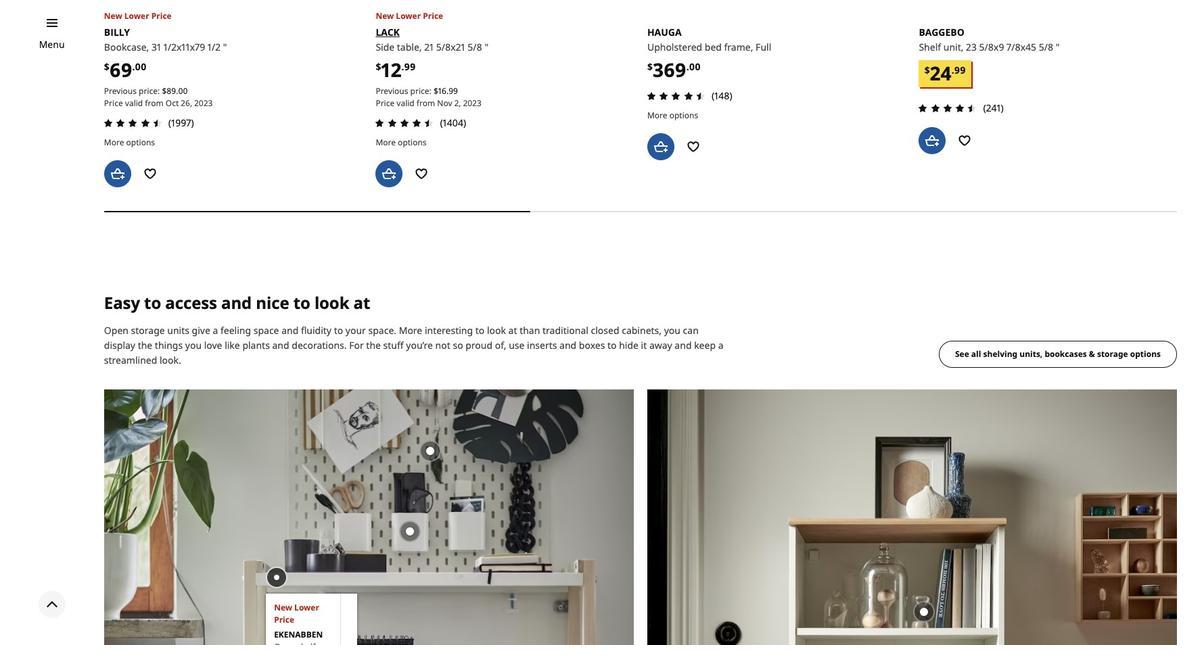 Task type: describe. For each thing, give the bounding box(es) containing it.
lower inside new lower price
[[295, 602, 319, 614]]

(1997)
[[168, 117, 194, 129]]

can
[[683, 324, 699, 337]]

white ekenabben open shelving unit holds storage baskets, books and stationary in a bright living room setting. image
[[104, 390, 634, 646]]

31
[[152, 40, 161, 53]]

new lower price lack side table, 21 5/8x21 5/8 " $ 12 . 99
[[376, 10, 489, 82]]

a white skruvby bookcase with decorative items, storage boxes with lids and magazine files stands against a white wall. image
[[648, 390, 1178, 646]]

valid for 69
[[125, 97, 143, 109]]

0 horizontal spatial you
[[185, 339, 202, 352]]

$ inside previous price: $ 89 . 00 price valid from oct 26, 2023
[[162, 85, 167, 97]]

more options for 12
[[376, 137, 427, 148]]

5/8x9
[[980, 40, 1005, 53]]

and up feeling
[[221, 292, 252, 314]]

. inside "new lower price lack side table, 21 5/8x21 5/8 " $ 12 . 99"
[[402, 60, 404, 73]]

5/8 inside the baggebo shelf unit, 23 5/8x9 7/8x45 5/8 "
[[1039, 40, 1054, 53]]

decorations.
[[292, 339, 347, 352]]

previous price: $ 89 . 00 price valid from oct 26, 2023
[[104, 85, 213, 109]]

closed
[[591, 324, 620, 337]]

69
[[110, 57, 132, 82]]

inserts
[[527, 339, 557, 352]]

$ inside previous price: $ 16 . 99 price valid from nov 2, 2023
[[434, 85, 438, 97]]

streamlined
[[104, 354, 157, 367]]

. inside 'hauga upholstered bed frame, full $ 369 . 00'
[[687, 60, 689, 73]]

0 horizontal spatial look
[[315, 292, 350, 314]]

table,
[[397, 40, 422, 53]]

options inside button
[[1131, 348, 1161, 360]]

(148)
[[712, 89, 733, 102]]

open
[[104, 324, 129, 337]]

menu
[[39, 38, 65, 51]]

oct
[[166, 97, 179, 109]]

price for new lower price lack side table, 21 5/8x21 5/8 " $ 12 . 99
[[423, 10, 443, 22]]

review: 4.4 out of 5 stars. total reviews: 241 image
[[915, 100, 981, 116]]

(1404)
[[440, 117, 466, 129]]

. inside previous price: $ 89 . 00 price valid from oct 26, 2023
[[176, 85, 178, 97]]

things
[[155, 339, 183, 352]]

units
[[167, 324, 190, 337]]

baggebo shelf unit, 23 5/8x9 7/8x45 5/8 "
[[919, 26, 1060, 53]]

like
[[225, 339, 240, 352]]

new for 12
[[376, 10, 394, 22]]

nice
[[256, 292, 289, 314]]

21
[[425, 40, 434, 53]]

to up proud
[[476, 324, 485, 337]]

frame,
[[725, 40, 754, 53]]

space.
[[369, 324, 397, 337]]

. inside $ 24 . 99
[[952, 64, 955, 77]]

space
[[254, 324, 279, 337]]

more inside open storage units give a feeling space and fluidity to your space. more interesting to look at than traditional closed cabinets, you can display the things you love like plants and decorations. for the stuff you're not so proud of, use inserts and boxes to hide it away and keep a streamlined look.
[[399, 324, 423, 337]]

1/2x11x79
[[164, 40, 205, 53]]

24
[[931, 60, 952, 86]]

options for 69
[[126, 137, 155, 148]]

open storage units give a feeling space and fluidity to your space. more interesting to look at than traditional closed cabinets, you can display the things you love like plants and decorations. for the stuff you're not so proud of, use inserts and boxes to hide it away and keep a streamlined look.
[[104, 324, 724, 367]]

review: 4.7 out of 5 stars. total reviews: 1404 image
[[372, 115, 438, 131]]

traditional
[[543, 324, 589, 337]]

price: for 69
[[139, 85, 160, 97]]

cabinets,
[[622, 324, 662, 337]]

products shown on image element
[[266, 594, 357, 646]]

new lower price
[[274, 602, 319, 626]]

review: 4.7 out of 5 stars. total reviews: 1997 image
[[100, 115, 166, 131]]

look.
[[160, 354, 181, 367]]

2023 for 12
[[463, 97, 482, 109]]

review: 4.4 out of 5 stars. total reviews: 148 image
[[644, 88, 709, 104]]

0 horizontal spatial at
[[354, 292, 370, 314]]

" inside "new lower price lack side table, 21 5/8x21 5/8 " $ 12 . 99"
[[485, 40, 489, 53]]

plants
[[243, 339, 270, 352]]

to down closed on the bottom of page
[[608, 339, 617, 352]]

see
[[956, 348, 970, 360]]

look inside open storage units give a feeling space and fluidity to your space. more interesting to look at than traditional closed cabinets, you can display the things you love like plants and decorations. for the stuff you're not so proud of, use inserts and boxes to hide it away and keep a streamlined look.
[[487, 324, 506, 337]]

bed
[[705, 40, 722, 53]]

$ inside 'hauga upholstered bed frame, full $ 369 . 00'
[[648, 60, 653, 73]]

billy
[[104, 26, 130, 38]]

hauga upholstered bed frame, full $ 369 . 00
[[648, 26, 772, 82]]

99 inside previous price: $ 16 . 99 price valid from nov 2, 2023
[[449, 85, 458, 97]]

unit,
[[944, 40, 964, 53]]

1/2
[[208, 40, 221, 53]]

it
[[641, 339, 647, 352]]

than
[[520, 324, 540, 337]]

easy
[[104, 292, 140, 314]]

previous for 69
[[104, 85, 137, 97]]

all
[[972, 348, 982, 360]]

to left "your"
[[334, 324, 343, 337]]

5/8x21
[[436, 40, 465, 53]]

valid for 12
[[397, 97, 415, 109]]

and down can
[[675, 339, 692, 352]]

stuff
[[383, 339, 404, 352]]

1 the from the left
[[138, 339, 152, 352]]

use
[[509, 339, 525, 352]]

options for 369
[[670, 110, 699, 121]]

for
[[349, 339, 364, 352]]

so
[[453, 339, 463, 352]]

hide
[[619, 339, 639, 352]]

00 inside new lower price billy bookcase, 31 1/2x11x79 1/2 " $ 69 . 00
[[135, 60, 147, 73]]

nov
[[437, 97, 453, 109]]

price inside previous price: $ 89 . 00 price valid from oct 26, 2023
[[104, 97, 123, 109]]

$ inside "new lower price lack side table, 21 5/8x21 5/8 " $ 12 . 99"
[[376, 60, 381, 73]]

price for new lower price billy bookcase, 31 1/2x11x79 1/2 " $ 69 . 00
[[151, 10, 172, 22]]

price: for 12
[[411, 85, 432, 97]]

see all shelving units, bookcases & storage options
[[956, 348, 1161, 360]]

interesting
[[425, 324, 473, 337]]

you're
[[406, 339, 433, 352]]

more for 69
[[104, 137, 124, 148]]

shelving
[[984, 348, 1018, 360]]

menu button
[[39, 37, 65, 52]]



Task type: locate. For each thing, give the bounding box(es) containing it.
. down upholstered
[[687, 60, 689, 73]]

1 horizontal spatial 5/8
[[1039, 40, 1054, 53]]

00
[[135, 60, 147, 73], [689, 60, 701, 73], [178, 85, 188, 97]]

lower
[[124, 10, 149, 22], [396, 10, 421, 22], [295, 602, 319, 614]]

&
[[1090, 348, 1096, 360]]

2023 inside previous price: $ 89 . 00 price valid from oct 26, 2023
[[194, 97, 213, 109]]

a right give
[[213, 324, 218, 337]]

more up "you're" on the left of page
[[399, 324, 423, 337]]

2 valid from the left
[[397, 97, 415, 109]]

0 vertical spatial you
[[664, 324, 681, 337]]

more down review: 4.7 out of 5 stars. total reviews: 1404 image
[[376, 137, 396, 148]]

89
[[167, 85, 176, 97]]

fluidity
[[301, 324, 332, 337]]

new
[[104, 10, 122, 22], [376, 10, 394, 22], [274, 602, 292, 614]]

2 horizontal spatial 00
[[689, 60, 701, 73]]

369
[[653, 57, 687, 82]]

0 horizontal spatial 99
[[404, 60, 416, 73]]

more options down review: 4.4 out of 5 stars. total reviews: 148 'image'
[[648, 110, 699, 121]]

more down review: 4.7 out of 5 stars. total reviews: 1997 'image'
[[104, 137, 124, 148]]

previous inside previous price: $ 16 . 99 price valid from nov 2, 2023
[[376, 85, 408, 97]]

99 right '24' at the right top of page
[[955, 64, 966, 77]]

2023 inside previous price: $ 16 . 99 price valid from nov 2, 2023
[[463, 97, 482, 109]]

price inside "new lower price lack side table, 21 5/8x21 5/8 " $ 12 . 99"
[[423, 10, 443, 22]]

1 " from the left
[[223, 40, 227, 53]]

0 horizontal spatial 00
[[135, 60, 147, 73]]

valid inside previous price: $ 89 . 00 price valid from oct 26, 2023
[[125, 97, 143, 109]]

the
[[138, 339, 152, 352], [366, 339, 381, 352]]

1 2023 from the left
[[194, 97, 213, 109]]

2023 for 69
[[194, 97, 213, 109]]

a right the keep
[[719, 339, 724, 352]]

options
[[670, 110, 699, 121], [126, 137, 155, 148], [398, 137, 427, 148], [1131, 348, 1161, 360]]

bookcases
[[1045, 348, 1088, 360]]

00 right the 69
[[135, 60, 147, 73]]

more
[[648, 110, 668, 121], [104, 137, 124, 148], [376, 137, 396, 148], [399, 324, 423, 337]]

and down space
[[272, 339, 289, 352]]

(241)
[[984, 101, 1004, 114]]

not
[[436, 339, 451, 352]]

valid inside previous price: $ 16 . 99 price valid from nov 2, 2023
[[397, 97, 415, 109]]

1 horizontal spatial previous
[[376, 85, 408, 97]]

bookcase,
[[104, 40, 149, 53]]

1 horizontal spatial at
[[509, 324, 517, 337]]

0 horizontal spatial lower
[[124, 10, 149, 22]]

new up ekenabben
[[274, 602, 292, 614]]

from for 12
[[417, 97, 435, 109]]

new up billy
[[104, 10, 122, 22]]

99 inside $ 24 . 99
[[955, 64, 966, 77]]

2 the from the left
[[366, 339, 381, 352]]

1 horizontal spatial lower
[[295, 602, 319, 614]]

1 horizontal spatial storage
[[1098, 348, 1129, 360]]

1 horizontal spatial a
[[719, 339, 724, 352]]

7/8x45
[[1007, 40, 1037, 53]]

new for 69
[[104, 10, 122, 22]]

price up review: 4.7 out of 5 stars. total reviews: 1404 image
[[376, 97, 395, 109]]

at inside open storage units give a feeling space and fluidity to your space. more interesting to look at than traditional closed cabinets, you can display the things you love like plants and decorations. for the stuff you're not so proud of, use inserts and boxes to hide it away and keep a streamlined look.
[[509, 324, 517, 337]]

2023 right 2,
[[463, 97, 482, 109]]

0 horizontal spatial 2023
[[194, 97, 213, 109]]

more for 12
[[376, 137, 396, 148]]

. up nov
[[447, 85, 449, 97]]

price:
[[139, 85, 160, 97], [411, 85, 432, 97]]

1 horizontal spatial valid
[[397, 97, 415, 109]]

2 horizontal spatial lower
[[396, 10, 421, 22]]

3 " from the left
[[1056, 40, 1060, 53]]

2,
[[455, 97, 461, 109]]

from inside previous price: $ 16 . 99 price valid from nov 2, 2023
[[417, 97, 435, 109]]

options down review: 4.4 out of 5 stars. total reviews: 148 'image'
[[670, 110, 699, 121]]

new inside "new lower price lack side table, 21 5/8x21 5/8 " $ 12 . 99"
[[376, 10, 394, 22]]

"
[[223, 40, 227, 53], [485, 40, 489, 53], [1056, 40, 1060, 53]]

99 right 16
[[449, 85, 458, 97]]

to
[[144, 292, 161, 314], [294, 292, 311, 314], [334, 324, 343, 337], [476, 324, 485, 337], [608, 339, 617, 352]]

1 vertical spatial a
[[719, 339, 724, 352]]

0 horizontal spatial price:
[[139, 85, 160, 97]]

price up 31
[[151, 10, 172, 22]]

1 horizontal spatial 00
[[178, 85, 188, 97]]

1 horizontal spatial you
[[664, 324, 681, 337]]

from left nov
[[417, 97, 435, 109]]

1 from from the left
[[145, 97, 164, 109]]

2 from from the left
[[417, 97, 435, 109]]

hauga
[[648, 26, 682, 38]]

. inside previous price: $ 16 . 99 price valid from nov 2, 2023
[[447, 85, 449, 97]]

storage up the things
[[131, 324, 165, 337]]

keep
[[695, 339, 716, 352]]

ekenabben
[[274, 629, 323, 641]]

0 horizontal spatial from
[[145, 97, 164, 109]]

price inside previous price: $ 16 . 99 price valid from nov 2, 2023
[[376, 97, 395, 109]]

storage right &
[[1098, 348, 1129, 360]]

$ down shelf
[[925, 64, 931, 77]]

1 vertical spatial storage
[[1098, 348, 1129, 360]]

0 horizontal spatial a
[[213, 324, 218, 337]]

lower inside new lower price billy bookcase, 31 1/2x11x79 1/2 " $ 69 . 00
[[124, 10, 149, 22]]

1 valid from the left
[[125, 97, 143, 109]]

2 price: from the left
[[411, 85, 432, 97]]

from for 69
[[145, 97, 164, 109]]

2 horizontal spatial 99
[[955, 64, 966, 77]]

1 horizontal spatial "
[[485, 40, 489, 53]]

$ down bookcase,
[[104, 60, 110, 73]]

0 vertical spatial storage
[[131, 324, 165, 337]]

new up the lack
[[376, 10, 394, 22]]

0 horizontal spatial 5/8
[[468, 40, 482, 53]]

. down bookcase,
[[132, 60, 135, 73]]

more options for 369
[[648, 110, 699, 121]]

options down review: 4.7 out of 5 stars. total reviews: 1404 image
[[398, 137, 427, 148]]

proud
[[466, 339, 493, 352]]

look
[[315, 292, 350, 314], [487, 324, 506, 337]]

. down the unit,
[[952, 64, 955, 77]]

and right space
[[282, 324, 299, 337]]

units,
[[1020, 348, 1043, 360]]

price for new lower price
[[274, 614, 294, 626]]

2 previous from the left
[[376, 85, 408, 97]]

boxes
[[579, 339, 605, 352]]

from
[[145, 97, 164, 109], [417, 97, 435, 109]]

the up the streamlined on the left bottom of the page
[[138, 339, 152, 352]]

price up review: 4.7 out of 5 stars. total reviews: 1997 'image'
[[104, 97, 123, 109]]

1 vertical spatial at
[[509, 324, 517, 337]]

previous
[[104, 85, 137, 97], [376, 85, 408, 97]]

lower up the lack
[[396, 10, 421, 22]]

price: left 16
[[411, 85, 432, 97]]

lower inside "new lower price lack side table, 21 5/8x21 5/8 " $ 12 . 99"
[[396, 10, 421, 22]]

lower for 12
[[396, 10, 421, 22]]

1 horizontal spatial the
[[366, 339, 381, 352]]

feeling
[[221, 324, 251, 337]]

0 vertical spatial at
[[354, 292, 370, 314]]

side
[[376, 40, 395, 53]]

0 horizontal spatial the
[[138, 339, 152, 352]]

99
[[404, 60, 416, 73], [955, 64, 966, 77], [449, 85, 458, 97]]

more down review: 4.4 out of 5 stars. total reviews: 148 'image'
[[648, 110, 668, 121]]

lack
[[376, 26, 400, 38]]

more options down review: 4.7 out of 5 stars. total reviews: 1997 'image'
[[104, 137, 155, 148]]

1 vertical spatial look
[[487, 324, 506, 337]]

2 horizontal spatial more options
[[648, 110, 699, 121]]

display
[[104, 339, 135, 352]]

access
[[165, 292, 217, 314]]

" inside the baggebo shelf unit, 23 5/8x9 7/8x45 5/8 "
[[1056, 40, 1060, 53]]

look up fluidity
[[315, 292, 350, 314]]

your
[[346, 324, 366, 337]]

1 previous from the left
[[104, 85, 137, 97]]

" right 1/2 on the top
[[223, 40, 227, 53]]

00 inside 'hauga upholstered bed frame, full $ 369 . 00'
[[689, 60, 701, 73]]

price
[[151, 10, 172, 22], [423, 10, 443, 22], [104, 97, 123, 109], [376, 97, 395, 109], [274, 614, 294, 626]]

0 horizontal spatial previous
[[104, 85, 137, 97]]

0 horizontal spatial "
[[223, 40, 227, 53]]

price: inside previous price: $ 89 . 00 price valid from oct 26, 2023
[[139, 85, 160, 97]]

and down traditional
[[560, 339, 577, 352]]

00 right 369
[[689, 60, 701, 73]]

at up "your"
[[354, 292, 370, 314]]

upholstered
[[648, 40, 703, 53]]

2 5/8 from the left
[[1039, 40, 1054, 53]]

new inside new lower price billy bookcase, 31 1/2x11x79 1/2 " $ 69 . 00
[[104, 10, 122, 22]]

from inside previous price: $ 89 . 00 price valid from oct 26, 2023
[[145, 97, 164, 109]]

price: left '89'
[[139, 85, 160, 97]]

2 2023 from the left
[[463, 97, 482, 109]]

to right easy
[[144, 292, 161, 314]]

valid up review: 4.7 out of 5 stars. total reviews: 1997 'image'
[[125, 97, 143, 109]]

lower for 69
[[124, 10, 149, 22]]

2023 right 26, at the left of the page
[[194, 97, 213, 109]]

scrollbar
[[104, 204, 1178, 220]]

more for 369
[[648, 110, 668, 121]]

0 vertical spatial look
[[315, 292, 350, 314]]

99 inside "new lower price lack side table, 21 5/8x21 5/8 " $ 12 . 99"
[[404, 60, 416, 73]]

00 right '89'
[[178, 85, 188, 97]]

1 horizontal spatial look
[[487, 324, 506, 337]]

options for 12
[[398, 137, 427, 148]]

more options for 69
[[104, 137, 155, 148]]

" right 7/8x45
[[1056, 40, 1060, 53]]

you
[[664, 324, 681, 337], [185, 339, 202, 352]]

you down give
[[185, 339, 202, 352]]

16
[[438, 85, 447, 97]]

shelf
[[919, 40, 942, 53]]

baggebo
[[919, 26, 965, 38]]

a
[[213, 324, 218, 337], [719, 339, 724, 352]]

price: inside previous price: $ 16 . 99 price valid from nov 2, 2023
[[411, 85, 432, 97]]

. down table,
[[402, 60, 404, 73]]

1 horizontal spatial price:
[[411, 85, 432, 97]]

0 horizontal spatial storage
[[131, 324, 165, 337]]

full
[[756, 40, 772, 53]]

$ down side
[[376, 60, 381, 73]]

99 right 12 in the left top of the page
[[404, 60, 416, 73]]

1 horizontal spatial more options
[[376, 137, 427, 148]]

$ down upholstered
[[648, 60, 653, 73]]

5/8 right 7/8x45
[[1039, 40, 1054, 53]]

2 horizontal spatial new
[[376, 10, 394, 22]]

5/8
[[468, 40, 482, 53], [1039, 40, 1054, 53]]

more options down review: 4.7 out of 5 stars. total reviews: 1404 image
[[376, 137, 427, 148]]

give
[[192, 324, 210, 337]]

23
[[967, 40, 977, 53]]

easy to access and nice to look at
[[104, 292, 370, 314]]

away
[[650, 339, 673, 352]]

2 horizontal spatial "
[[1056, 40, 1060, 53]]

" inside new lower price billy bookcase, 31 1/2x11x79 1/2 " $ 69 . 00
[[223, 40, 227, 53]]

5/8 right 5/8x21 at the top of page
[[468, 40, 482, 53]]

$
[[104, 60, 110, 73], [376, 60, 381, 73], [648, 60, 653, 73], [925, 64, 931, 77], [162, 85, 167, 97], [434, 85, 438, 97]]

. inside new lower price billy bookcase, 31 1/2x11x79 1/2 " $ 69 . 00
[[132, 60, 135, 73]]

lower up billy
[[124, 10, 149, 22]]

new inside new lower price
[[274, 602, 292, 614]]

1 horizontal spatial from
[[417, 97, 435, 109]]

1 price: from the left
[[139, 85, 160, 97]]

1 vertical spatial you
[[185, 339, 202, 352]]

$ up nov
[[434, 85, 438, 97]]

at up use
[[509, 324, 517, 337]]

$ inside $ 24 . 99
[[925, 64, 931, 77]]

$ inside new lower price billy bookcase, 31 1/2x11x79 1/2 " $ 69 . 00
[[104, 60, 110, 73]]

5/8 inside "new lower price lack side table, 21 5/8x21 5/8 " $ 12 . 99"
[[468, 40, 482, 53]]

$ up oct
[[162, 85, 167, 97]]

1 horizontal spatial new
[[274, 602, 292, 614]]

0 horizontal spatial new
[[104, 10, 122, 22]]

and
[[221, 292, 252, 314], [282, 324, 299, 337], [272, 339, 289, 352], [560, 339, 577, 352], [675, 339, 692, 352]]

see all shelving units, bookcases & storage options button
[[939, 341, 1178, 368]]

previous for 12
[[376, 85, 408, 97]]

lower up ekenabben
[[295, 602, 319, 614]]

previous inside previous price: $ 89 . 00 price valid from oct 26, 2023
[[104, 85, 137, 97]]

previous price: $ 16 . 99 price valid from nov 2, 2023
[[376, 85, 482, 109]]

0 vertical spatial a
[[213, 324, 218, 337]]

1 5/8 from the left
[[468, 40, 482, 53]]

price up 21 at the left top of the page
[[423, 10, 443, 22]]

from left oct
[[145, 97, 164, 109]]

26,
[[181, 97, 192, 109]]

1 horizontal spatial 99
[[449, 85, 458, 97]]

valid up review: 4.7 out of 5 stars. total reviews: 1404 image
[[397, 97, 415, 109]]

storage inside button
[[1098, 348, 1129, 360]]

0 horizontal spatial valid
[[125, 97, 143, 109]]

2 " from the left
[[485, 40, 489, 53]]

to right "nice"
[[294, 292, 311, 314]]

love
[[204, 339, 222, 352]]

0 horizontal spatial more options
[[104, 137, 155, 148]]

price up ekenabben
[[274, 614, 294, 626]]

options down review: 4.7 out of 5 stars. total reviews: 1997 'image'
[[126, 137, 155, 148]]

" right 5/8x21 at the top of page
[[485, 40, 489, 53]]

1 horizontal spatial 2023
[[463, 97, 482, 109]]

price inside new lower price
[[274, 614, 294, 626]]

you left can
[[664, 324, 681, 337]]

$ 24 . 99
[[925, 60, 966, 86]]

new lower price billy bookcase, 31 1/2x11x79 1/2 " $ 69 . 00
[[104, 10, 227, 82]]

. up oct
[[176, 85, 178, 97]]

of,
[[495, 339, 507, 352]]

12
[[381, 57, 402, 82]]

storage inside open storage units give a feeling space and fluidity to your space. more interesting to look at than traditional closed cabinets, you can display the things you love like plants and decorations. for the stuff you're not so proud of, use inserts and boxes to hide it away and keep a streamlined look.
[[131, 324, 165, 337]]

the right for
[[366, 339, 381, 352]]

previous down the 69
[[104, 85, 137, 97]]

price inside new lower price billy bookcase, 31 1/2x11x79 1/2 " $ 69 . 00
[[151, 10, 172, 22]]

look up of, at the bottom left
[[487, 324, 506, 337]]

00 inside previous price: $ 89 . 00 price valid from oct 26, 2023
[[178, 85, 188, 97]]

previous down 12 in the left top of the page
[[376, 85, 408, 97]]

options right &
[[1131, 348, 1161, 360]]



Task type: vqa. For each thing, say whether or not it's contained in the screenshot.
is in Let your guests and yourself enjoy a glass with a weight, shape and patterned glass texture that is perfect for relishing every sip poured from a bottle of fine whiskey. The glass's elegance will complement that of moder
no



